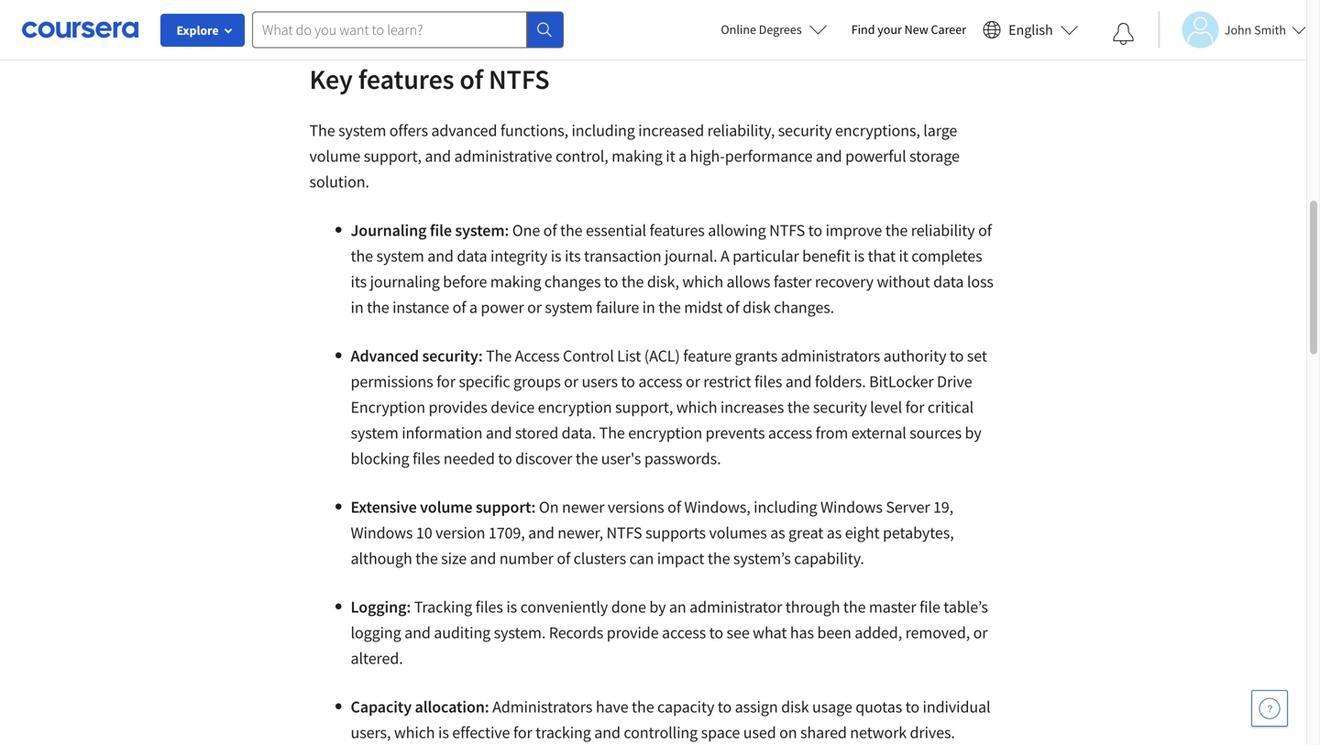 Task type: locate. For each thing, give the bounding box(es) containing it.
0 vertical spatial volume
[[310, 146, 361, 166]]

1 vertical spatial data
[[934, 272, 964, 292]]

security down folders. on the right of page
[[813, 397, 867, 418]]

what
[[753, 623, 787, 643]]

of right midst
[[726, 297, 740, 318]]

security:
[[422, 346, 483, 366]]

1 vertical spatial access
[[769, 423, 813, 443]]

0 vertical spatial security
[[778, 120, 832, 141]]

by down critical
[[965, 423, 982, 443]]

disk inside the administrators have the capacity to assign disk usage quotas to individual users, which is effective for tracking and controlling space used on shared network drives.
[[782, 697, 809, 718]]

making down increased
[[612, 146, 663, 166]]

benefit
[[803, 246, 851, 266]]

it inside one of the essential features allowing ntfs to improve the reliability of the system and data integrity is its transaction journal. a particular benefit is that it completes its journaling before making changes to the disk, which allows faster recovery without data loss in the instance of a power or system failure in the midst of disk changes.
[[899, 246, 909, 266]]

is inside the administrators have the capacity to assign disk usage quotas to individual users, which is effective for tracking and controlling space used on shared network drives.
[[438, 723, 449, 743]]

and down the administrators
[[786, 371, 812, 392]]

1 vertical spatial ntfs
[[770, 220, 806, 241]]

1 vertical spatial features
[[650, 220, 705, 241]]

0 vertical spatial the
[[310, 120, 335, 141]]

as up capability.
[[827, 523, 842, 543]]

0 horizontal spatial support,
[[364, 146, 422, 166]]

extensive
[[351, 497, 417, 518]]

encryptions,
[[836, 120, 921, 141]]

version
[[436, 523, 486, 543]]

1 vertical spatial file
[[920, 597, 941, 618]]

encryption up passwords.
[[629, 423, 703, 443]]

from
[[816, 423, 849, 443]]

2 horizontal spatial for
[[906, 397, 925, 418]]

making inside the system offers advanced functions, including increased reliability, security encryptions, large volume support, and administrative control, making it a high-performance and powerful storage solution.
[[612, 146, 663, 166]]

advanced
[[351, 346, 419, 366]]

its up the changes
[[565, 246, 581, 266]]

1 horizontal spatial a
[[679, 146, 687, 166]]

encryption up data.
[[538, 397, 612, 418]]

1 horizontal spatial windows
[[821, 497, 883, 518]]

the down key
[[310, 120, 335, 141]]

1 horizontal spatial by
[[965, 423, 982, 443]]

to up failure
[[604, 272, 619, 292]]

None search field
[[252, 11, 564, 48]]

and down "journaling file system:"
[[428, 246, 454, 266]]

1 horizontal spatial disk
[[782, 697, 809, 718]]

the up the user's
[[600, 423, 625, 443]]

is down allocation:
[[438, 723, 449, 743]]

the up been
[[844, 597, 866, 618]]

ntfs
[[489, 62, 550, 96], [770, 220, 806, 241], [607, 523, 643, 543]]

system left offers
[[339, 120, 386, 141]]

critical
[[928, 397, 974, 418]]

file up removed,
[[920, 597, 941, 618]]

power
[[481, 297, 524, 318]]

1 vertical spatial by
[[650, 597, 666, 618]]

transaction
[[584, 246, 662, 266]]

device
[[491, 397, 535, 418]]

0 vertical spatial including
[[572, 120, 635, 141]]

passwords.
[[645, 449, 721, 469]]

0 vertical spatial ntfs
[[489, 62, 550, 96]]

ntfs down versions
[[607, 523, 643, 543]]

failure
[[596, 297, 639, 318]]

a inside the system offers advanced functions, including increased reliability, security encryptions, large volume support, and administrative control, making it a high-performance and powerful storage solution.
[[679, 146, 687, 166]]

is
[[551, 246, 562, 266], [854, 246, 865, 266], [507, 597, 517, 618], [438, 723, 449, 743]]

access left from
[[769, 423, 813, 443]]

is left that
[[854, 246, 865, 266]]

john smith
[[1225, 22, 1287, 38]]

0 vertical spatial it
[[666, 146, 676, 166]]

2 vertical spatial which
[[394, 723, 435, 743]]

0 horizontal spatial volume
[[310, 146, 361, 166]]

0 vertical spatial disk
[[743, 297, 771, 318]]

the down the journaling
[[367, 297, 389, 318]]

as
[[771, 523, 786, 543], [827, 523, 842, 543]]

is up system.
[[507, 597, 517, 618]]

1 vertical spatial which
[[677, 397, 718, 418]]

windows up although
[[351, 523, 413, 543]]

0 vertical spatial windows
[[821, 497, 883, 518]]

1 horizontal spatial encryption
[[629, 423, 703, 443]]

0 vertical spatial which
[[683, 272, 724, 292]]

1 vertical spatial support,
[[616, 397, 673, 418]]

1 horizontal spatial its
[[565, 246, 581, 266]]

find
[[852, 21, 875, 38]]

0 vertical spatial for
[[437, 371, 456, 392]]

its left the journaling
[[351, 272, 367, 292]]

0 horizontal spatial data
[[457, 246, 488, 266]]

which down restrict
[[677, 397, 718, 418]]

0 vertical spatial a
[[679, 146, 687, 166]]

a
[[721, 246, 730, 266]]

for right level
[[906, 397, 925, 418]]

the down transaction at the top of the page
[[622, 272, 644, 292]]

1 as from the left
[[771, 523, 786, 543]]

1 vertical spatial a
[[470, 297, 478, 318]]

0 horizontal spatial a
[[470, 297, 478, 318]]

access down the an
[[662, 623, 706, 643]]

the inside the system offers advanced functions, including increased reliability, security encryptions, large volume support, and administrative control, making it a high-performance and powerful storage solution.
[[310, 120, 335, 141]]

1 vertical spatial security
[[813, 397, 867, 418]]

data up 'before' at the top left
[[457, 246, 488, 266]]

of right one
[[544, 220, 557, 241]]

files down information
[[413, 449, 440, 469]]

volume
[[310, 146, 361, 166], [420, 497, 473, 518]]

including inside the system offers advanced functions, including increased reliability, security encryptions, large volume support, and administrative control, making it a high-performance and powerful storage solution.
[[572, 120, 635, 141]]

system
[[339, 120, 386, 141], [377, 246, 424, 266], [545, 297, 593, 318], [351, 423, 399, 443]]

or right power
[[527, 297, 542, 318]]

2 vertical spatial files
[[476, 597, 503, 618]]

ntfs inside one of the essential features allowing ntfs to improve the reliability of the system and data integrity is its transaction journal. a particular benefit is that it completes its journaling before making changes to the disk, which allows faster recovery without data loss in the instance of a power or system failure in the midst of disk changes.
[[770, 220, 806, 241]]

1 horizontal spatial as
[[827, 523, 842, 543]]

of
[[460, 62, 483, 96], [544, 220, 557, 241], [979, 220, 992, 241], [453, 297, 466, 318], [726, 297, 740, 318], [668, 497, 681, 518], [557, 549, 571, 569]]

volume up solution.
[[310, 146, 361, 166]]

including inside on newer versions of windows, including windows server 19, windows 10 version 1709, and newer, ntfs supports volumes as great as eight petabytes, although the size and number of clusters can impact the system's capability.
[[754, 497, 818, 518]]

1 vertical spatial windows
[[351, 523, 413, 543]]

data down completes
[[934, 272, 964, 292]]

tracking
[[536, 723, 591, 743]]

it right that
[[899, 246, 909, 266]]

the down volumes
[[708, 549, 730, 569]]

logging:
[[351, 597, 411, 618]]

0 horizontal spatial encryption
[[538, 397, 612, 418]]

used
[[744, 723, 777, 743]]

find your new career
[[852, 21, 967, 38]]

2 vertical spatial for
[[514, 723, 533, 743]]

in down disk,
[[643, 297, 656, 318]]

and inside one of the essential features allowing ntfs to improve the reliability of the system and data integrity is its transaction journal. a particular benefit is that it completes its journaling before making changes to the disk, which allows faster recovery without data loss in the instance of a power or system failure in the midst of disk changes.
[[428, 246, 454, 266]]

0 vertical spatial features
[[358, 62, 455, 96]]

your
[[878, 21, 902, 38]]

been
[[818, 623, 852, 643]]

for down security:
[[437, 371, 456, 392]]

1 horizontal spatial ntfs
[[607, 523, 643, 543]]

to down list
[[621, 371, 635, 392]]

a
[[679, 146, 687, 166], [470, 297, 478, 318]]

which inside one of the essential features allowing ntfs to improve the reliability of the system and data integrity is its transaction journal. a particular benefit is that it completes its journaling before making changes to the disk, which allows faster recovery without data loss in the instance of a power or system failure in the midst of disk changes.
[[683, 272, 724, 292]]

in
[[351, 297, 364, 318], [643, 297, 656, 318]]

files up auditing
[[476, 597, 503, 618]]

increases
[[721, 397, 785, 418]]

and inside tracking files is conveniently done by an administrator through the master file table's logging and auditing system. records provide access to see what has been added, removed, or altered.
[[405, 623, 431, 643]]

the for access
[[486, 346, 512, 366]]

windows
[[821, 497, 883, 518], [351, 523, 413, 543]]

features up "journal."
[[650, 220, 705, 241]]

by inside tracking files is conveniently done by an administrator through the master file table's logging and auditing system. records provide access to see what has been added, removed, or altered.
[[650, 597, 666, 618]]

0 horizontal spatial in
[[351, 297, 364, 318]]

1 vertical spatial the
[[486, 346, 512, 366]]

the right have
[[632, 697, 654, 718]]

performance
[[725, 146, 813, 166]]

volume inside the system offers advanced functions, including increased reliability, security encryptions, large volume support, and administrative control, making it a high-performance and powerful storage solution.
[[310, 146, 361, 166]]

data
[[457, 246, 488, 266], [934, 272, 964, 292]]

it down increased
[[666, 146, 676, 166]]

by left the an
[[650, 597, 666, 618]]

on
[[780, 723, 798, 743]]

completes
[[912, 246, 983, 266]]

0 vertical spatial its
[[565, 246, 581, 266]]

2 as from the left
[[827, 523, 842, 543]]

ntfs up functions,
[[489, 62, 550, 96]]

volumes
[[709, 523, 767, 543]]

it inside the system offers advanced functions, including increased reliability, security encryptions, large volume support, and administrative control, making it a high-performance and powerful storage solution.
[[666, 146, 676, 166]]

including for windows,
[[754, 497, 818, 518]]

show notifications image
[[1113, 23, 1135, 45]]

user's
[[602, 449, 641, 469]]

is inside tracking files is conveniently done by an administrator through the master file table's logging and auditing system. records provide access to see what has been added, removed, or altered.
[[507, 597, 517, 618]]

to up drives.
[[906, 697, 920, 718]]

disk inside one of the essential features allowing ntfs to improve the reliability of the system and data integrity is its transaction journal. a particular benefit is that it completes its journaling before making changes to the disk, which allows faster recovery without data loss in the instance of a power or system failure in the midst of disk changes.
[[743, 297, 771, 318]]

1 horizontal spatial making
[[612, 146, 663, 166]]

1 in from the left
[[351, 297, 364, 318]]

quotas
[[856, 697, 903, 718]]

the inside tracking files is conveniently done by an administrator through the master file table's logging and auditing system. records provide access to see what has been added, removed, or altered.
[[844, 597, 866, 618]]

0 horizontal spatial including
[[572, 120, 635, 141]]

0 horizontal spatial by
[[650, 597, 666, 618]]

security up "performance"
[[778, 120, 832, 141]]

the up specific
[[486, 346, 512, 366]]

in up advanced
[[351, 297, 364, 318]]

career
[[931, 21, 967, 38]]

2 horizontal spatial files
[[755, 371, 783, 392]]

which inside the access control list (acl) feature grants administrators authority to set permissions for specific groups or users to access or restrict files and folders. bitlocker drive encryption provides device encryption support, which increases the security level for critical system information and stored data. the encryption prevents access from external sources by blocking files needed to discover the user's passwords.
[[677, 397, 718, 418]]

system.
[[494, 623, 546, 643]]

files
[[755, 371, 783, 392], [413, 449, 440, 469], [476, 597, 503, 618]]

making down integrity
[[491, 272, 542, 292]]

1 vertical spatial including
[[754, 497, 818, 518]]

support, down offers
[[364, 146, 422, 166]]

capacity
[[658, 697, 715, 718]]

1 horizontal spatial file
[[920, 597, 941, 618]]

and down device
[[486, 423, 512, 443]]

grants
[[735, 346, 778, 366]]

1 horizontal spatial it
[[899, 246, 909, 266]]

1 horizontal spatial the
[[486, 346, 512, 366]]

security inside the system offers advanced functions, including increased reliability, security encryptions, large volume support, and administrative control, making it a high-performance and powerful storage solution.
[[778, 120, 832, 141]]

although
[[351, 549, 412, 569]]

0 horizontal spatial for
[[437, 371, 456, 392]]

or down feature
[[686, 371, 701, 392]]

its
[[565, 246, 581, 266], [351, 272, 367, 292]]

support:
[[476, 497, 536, 518]]

specific
[[459, 371, 510, 392]]

the right the increases
[[788, 397, 810, 418]]

files inside tracking files is conveniently done by an administrator through the master file table's logging and auditing system. records provide access to see what has been added, removed, or altered.
[[476, 597, 503, 618]]

by inside the access control list (acl) feature grants administrators authority to set permissions for specific groups or users to access or restrict files and folders. bitlocker drive encryption provides device encryption support, which increases the security level for critical system information and stored data. the encryption prevents access from external sources by blocking files needed to discover the user's passwords.
[[965, 423, 982, 443]]

0 vertical spatial file
[[430, 220, 452, 241]]

functions,
[[501, 120, 569, 141]]

file left system:
[[430, 220, 452, 241]]

john
[[1225, 22, 1252, 38]]

the down disk,
[[659, 297, 681, 318]]

system up blocking
[[351, 423, 399, 443]]

the system offers advanced functions, including increased reliability, security encryptions, large volume support, and administrative control, making it a high-performance and powerful storage solution.
[[310, 120, 960, 192]]

1 horizontal spatial in
[[643, 297, 656, 318]]

0 horizontal spatial disk
[[743, 297, 771, 318]]

restrict
[[704, 371, 752, 392]]

access inside tracking files is conveniently done by an administrator through the master file table's logging and auditing system. records provide access to see what has been added, removed, or altered.
[[662, 623, 706, 643]]

1 vertical spatial for
[[906, 397, 925, 418]]

explore
[[177, 22, 219, 39]]

and
[[425, 146, 451, 166], [816, 146, 843, 166], [428, 246, 454, 266], [786, 371, 812, 392], [486, 423, 512, 443], [528, 523, 555, 543], [470, 549, 496, 569], [405, 623, 431, 643], [595, 723, 621, 743]]

including up 'great'
[[754, 497, 818, 518]]

0 horizontal spatial windows
[[351, 523, 413, 543]]

access down (acl)
[[639, 371, 683, 392]]

features up offers
[[358, 62, 455, 96]]

a down 'before' at the top left
[[470, 297, 478, 318]]

1 vertical spatial making
[[491, 272, 542, 292]]

on
[[539, 497, 559, 518]]

disk down allows
[[743, 297, 771, 318]]

0 horizontal spatial it
[[666, 146, 676, 166]]

including for functions,
[[572, 120, 635, 141]]

size
[[441, 549, 467, 569]]

0 vertical spatial making
[[612, 146, 663, 166]]

1 horizontal spatial including
[[754, 497, 818, 518]]

2 vertical spatial the
[[600, 423, 625, 443]]

a left high-
[[679, 146, 687, 166]]

smith
[[1255, 22, 1287, 38]]

0 horizontal spatial files
[[413, 449, 440, 469]]

1 horizontal spatial volume
[[420, 497, 473, 518]]

including up "control,"
[[572, 120, 635, 141]]

1 vertical spatial its
[[351, 272, 367, 292]]

0 vertical spatial by
[[965, 423, 982, 443]]

0 horizontal spatial its
[[351, 272, 367, 292]]

system up the journaling
[[377, 246, 424, 266]]

1 vertical spatial disk
[[782, 697, 809, 718]]

particular
[[733, 246, 799, 266]]

0 horizontal spatial making
[[491, 272, 542, 292]]

and down have
[[595, 723, 621, 743]]

0 horizontal spatial file
[[430, 220, 452, 241]]

1 vertical spatial it
[[899, 246, 909, 266]]

1 horizontal spatial features
[[650, 220, 705, 241]]

as left 'great'
[[771, 523, 786, 543]]

encryption
[[351, 397, 426, 418]]

or
[[527, 297, 542, 318], [564, 371, 579, 392], [686, 371, 701, 392], [974, 623, 988, 643]]

volume up version
[[420, 497, 473, 518]]

of up advanced in the top of the page
[[460, 62, 483, 96]]

1 vertical spatial files
[[413, 449, 440, 469]]

logging
[[351, 623, 401, 643]]

0 vertical spatial support,
[[364, 146, 422, 166]]

key features of ntfs
[[310, 62, 550, 96]]

files down grants
[[755, 371, 783, 392]]

which down capacity allocation:
[[394, 723, 435, 743]]

which up midst
[[683, 272, 724, 292]]

1 horizontal spatial for
[[514, 723, 533, 743]]

0 horizontal spatial the
[[310, 120, 335, 141]]

advanced
[[431, 120, 497, 141]]

2 horizontal spatial the
[[600, 423, 625, 443]]

done
[[612, 597, 647, 618]]

to left the see
[[710, 623, 724, 643]]

number
[[500, 549, 554, 569]]

19,
[[934, 497, 954, 518]]

and inside the administrators have the capacity to assign disk usage quotas to individual users, which is effective for tracking and controlling space used on shared network drives.
[[595, 723, 621, 743]]

great
[[789, 523, 824, 543]]

and down tracking
[[405, 623, 431, 643]]

disk up on
[[782, 697, 809, 718]]

2 vertical spatial ntfs
[[607, 523, 643, 543]]

support, down users on the left of page
[[616, 397, 673, 418]]

instance
[[393, 297, 450, 318]]

administrators have the capacity to assign disk usage quotas to individual users, which is effective for tracking and controlling space used on shared network drives.
[[351, 697, 991, 743]]

0 horizontal spatial as
[[771, 523, 786, 543]]

coursera image
[[22, 15, 139, 44]]

english
[[1009, 21, 1054, 39]]

or down "table's"
[[974, 623, 988, 643]]

windows up eight
[[821, 497, 883, 518]]

support,
[[364, 146, 422, 166], [616, 397, 673, 418]]

or left users on the left of page
[[564, 371, 579, 392]]

ntfs up particular
[[770, 220, 806, 241]]

1 horizontal spatial support,
[[616, 397, 673, 418]]

for down administrators
[[514, 723, 533, 743]]

to up space
[[718, 697, 732, 718]]

by
[[965, 423, 982, 443], [650, 597, 666, 618]]

2 vertical spatial access
[[662, 623, 706, 643]]

2 horizontal spatial ntfs
[[770, 220, 806, 241]]

support, inside the system offers advanced functions, including increased reliability, security encryptions, large volume support, and administrative control, making it a high-performance and powerful storage solution.
[[364, 146, 422, 166]]

the
[[310, 120, 335, 141], [486, 346, 512, 366], [600, 423, 625, 443]]

1 horizontal spatial files
[[476, 597, 503, 618]]

0 vertical spatial files
[[755, 371, 783, 392]]

clusters
[[574, 549, 627, 569]]



Task type: describe. For each thing, give the bounding box(es) containing it.
one of the essential features allowing ntfs to improve the reliability of the system and data integrity is its transaction journal. a particular benefit is that it completes its journaling before making changes to the disk, which allows faster recovery without data loss in the instance of a power or system failure in the midst of disk changes.
[[351, 220, 994, 318]]

online degrees button
[[707, 9, 843, 50]]

system:
[[455, 220, 509, 241]]

support, inside the access control list (acl) feature grants administrators authority to set permissions for specific groups or users to access or restrict files and folders. bitlocker drive encryption provides device encryption support, which increases the security level for critical system information and stored data. the encryption prevents access from external sources by blocking files needed to discover the user's passwords.
[[616, 397, 673, 418]]

making inside one of the essential features allowing ntfs to improve the reliability of the system and data integrity is its transaction journal. a particular benefit is that it completes its journaling before making changes to the disk, which allows faster recovery without data loss in the instance of a power or system failure in the midst of disk changes.
[[491, 272, 542, 292]]

newer,
[[558, 523, 604, 543]]

system inside the access control list (acl) feature grants administrators authority to set permissions for specific groups or users to access or restrict files and folders. bitlocker drive encryption provides device encryption support, which increases the security level for critical system information and stored data. the encryption prevents access from external sources by blocking files needed to discover the user's passwords.
[[351, 423, 399, 443]]

the down 10
[[416, 549, 438, 569]]

system's
[[734, 549, 791, 569]]

stored
[[515, 423, 559, 443]]

capability.
[[794, 549, 865, 569]]

administrators
[[493, 697, 593, 718]]

journaling
[[370, 272, 440, 292]]

journal.
[[665, 246, 718, 266]]

removed,
[[906, 623, 971, 643]]

is up the changes
[[551, 246, 562, 266]]

to inside tracking files is conveniently done by an administrator through the master file table's logging and auditing system. records provide access to see what has been added, removed, or altered.
[[710, 623, 724, 643]]

sources
[[910, 423, 962, 443]]

find your new career link
[[843, 18, 976, 41]]

and left powerful
[[816, 146, 843, 166]]

tracking files is conveniently done by an administrator through the master file table's logging and auditing system. records provide access to see what has been added, removed, or altered.
[[351, 597, 989, 669]]

loss
[[968, 272, 994, 292]]

master
[[869, 597, 917, 618]]

feature
[[684, 346, 732, 366]]

set
[[967, 346, 988, 366]]

reliability
[[911, 220, 976, 241]]

blocking
[[351, 449, 410, 469]]

(acl)
[[645, 346, 680, 366]]

0 vertical spatial data
[[457, 246, 488, 266]]

midst
[[684, 297, 723, 318]]

the down journaling
[[351, 246, 373, 266]]

controlling
[[624, 723, 698, 743]]

file inside tracking files is conveniently done by an administrator through the master file table's logging and auditing system. records provide access to see what has been added, removed, or altered.
[[920, 597, 941, 618]]

journaling
[[351, 220, 427, 241]]

before
[[443, 272, 487, 292]]

see
[[727, 623, 750, 643]]

storage
[[910, 146, 960, 166]]

improve
[[826, 220, 883, 241]]

system down the changes
[[545, 297, 593, 318]]

features inside one of the essential features allowing ntfs to improve the reliability of the system and data integrity is its transaction journal. a particular benefit is that it completes its journaling before making changes to the disk, which allows faster recovery without data loss in the instance of a power or system failure in the midst of disk changes.
[[650, 220, 705, 241]]

and down on
[[528, 523, 555, 543]]

administrative
[[455, 146, 553, 166]]

effective
[[452, 723, 510, 743]]

security inside the access control list (acl) feature grants administrators authority to set permissions for specific groups or users to access or restrict files and folders. bitlocker drive encryption provides device encryption support, which increases the security level for critical system information and stored data. the encryption prevents access from external sources by blocking files needed to discover the user's passwords.
[[813, 397, 867, 418]]

0 horizontal spatial ntfs
[[489, 62, 550, 96]]

bitlocker
[[870, 371, 934, 392]]

control
[[563, 346, 614, 366]]

a inside one of the essential features allowing ntfs to improve the reliability of the system and data integrity is its transaction journal. a particular benefit is that it completes its journaling before making changes to the disk, which allows faster recovery without data loss in the instance of a power or system failure in the midst of disk changes.
[[470, 297, 478, 318]]

can
[[630, 549, 654, 569]]

network
[[851, 723, 907, 743]]

supports
[[646, 523, 706, 543]]

auditing
[[434, 623, 491, 643]]

the for system
[[310, 120, 335, 141]]

or inside one of the essential features allowing ntfs to improve the reliability of the system and data integrity is its transaction journal. a particular benefit is that it completes its journaling before making changes to the disk, which allows faster recovery without data loss in the instance of a power or system failure in the midst of disk changes.
[[527, 297, 542, 318]]

server
[[886, 497, 930, 518]]

0 horizontal spatial features
[[358, 62, 455, 96]]

tracking
[[414, 597, 472, 618]]

1 vertical spatial volume
[[420, 497, 473, 518]]

for inside the administrators have the capacity to assign disk usage quotas to individual users, which is effective for tracking and controlling space used on shared network drives.
[[514, 723, 533, 743]]

of down 'before' at the top left
[[453, 297, 466, 318]]

allowing
[[708, 220, 766, 241]]

increased
[[639, 120, 705, 141]]

control,
[[556, 146, 609, 166]]

help center image
[[1259, 698, 1281, 720]]

access
[[515, 346, 560, 366]]

individual
[[923, 697, 991, 718]]

folders.
[[815, 371, 866, 392]]

provides
[[429, 397, 488, 418]]

to right needed
[[498, 449, 512, 469]]

usage
[[813, 697, 853, 718]]

permissions
[[351, 371, 433, 392]]

2 in from the left
[[643, 297, 656, 318]]

versions
[[608, 497, 665, 518]]

petabytes,
[[883, 523, 954, 543]]

discover
[[516, 449, 573, 469]]

data.
[[562, 423, 596, 443]]

administrator
[[690, 597, 783, 618]]

ntfs inside on newer versions of windows, including windows server 19, windows 10 version 1709, and newer, ntfs supports volumes as great as eight petabytes, although the size and number of clusters can impact the system's capability.
[[607, 523, 643, 543]]

table's
[[944, 597, 989, 618]]

records
[[549, 623, 604, 643]]

online degrees
[[721, 21, 802, 38]]

prevents
[[706, 423, 765, 443]]

journaling file system:
[[351, 220, 513, 241]]

changes.
[[774, 297, 835, 318]]

of right reliability
[[979, 220, 992, 241]]

provide
[[607, 623, 659, 643]]

integrity
[[491, 246, 548, 266]]

1 vertical spatial encryption
[[629, 423, 703, 443]]

through
[[786, 597, 841, 618]]

to up the benefit
[[809, 220, 823, 241]]

the up that
[[886, 220, 908, 241]]

of up supports
[[668, 497, 681, 518]]

0 vertical spatial encryption
[[538, 397, 612, 418]]

recovery
[[815, 272, 874, 292]]

windows,
[[685, 497, 751, 518]]

powerful
[[846, 146, 907, 166]]

allows
[[727, 272, 771, 292]]

and right size
[[470, 549, 496, 569]]

extensive volume support:
[[351, 497, 536, 518]]

What do you want to learn? text field
[[252, 11, 527, 48]]

large
[[924, 120, 958, 141]]

on newer versions of windows, including windows server 19, windows 10 version 1709, and newer, ntfs supports volumes as great as eight petabytes, although the size and number of clusters can impact the system's capability.
[[351, 497, 954, 569]]

which inside the administrators have the capacity to assign disk usage quotas to individual users, which is effective for tracking and controlling space used on shared network drives.
[[394, 723, 435, 743]]

to left set
[[950, 346, 964, 366]]

users
[[582, 371, 618, 392]]

solution.
[[310, 172, 370, 192]]

of down the newer,
[[557, 549, 571, 569]]

the inside the administrators have the capacity to assign disk usage quotas to individual users, which is effective for tracking and controlling space used on shared network drives.
[[632, 697, 654, 718]]

key
[[310, 62, 353, 96]]

authority
[[884, 346, 947, 366]]

system inside the system offers advanced functions, including increased reliability, security encryptions, large volume support, and administrative control, making it a high-performance and powerful storage solution.
[[339, 120, 386, 141]]

without
[[877, 272, 931, 292]]

drive
[[937, 371, 973, 392]]

needed
[[444, 449, 495, 469]]

0 vertical spatial access
[[639, 371, 683, 392]]

added,
[[855, 623, 903, 643]]

the left the "essential"
[[560, 220, 583, 241]]

the access control list (acl) feature grants administrators authority to set permissions for specific groups or users to access or restrict files and folders. bitlocker drive encryption provides device encryption support, which increases the security level for critical system information and stored data. the encryption prevents access from external sources by blocking files needed to discover the user's passwords.
[[351, 346, 988, 469]]

drives.
[[910, 723, 956, 743]]

or inside tracking files is conveniently done by an administrator through the master file table's logging and auditing system. records provide access to see what has been added, removed, or altered.
[[974, 623, 988, 643]]

john smith button
[[1159, 11, 1307, 48]]

and down advanced in the top of the page
[[425, 146, 451, 166]]

the down data.
[[576, 449, 598, 469]]

impact
[[657, 549, 705, 569]]

1 horizontal spatial data
[[934, 272, 964, 292]]

has
[[791, 623, 814, 643]]



Task type: vqa. For each thing, say whether or not it's contained in the screenshot.
0 minutes 0 seconds element
no



